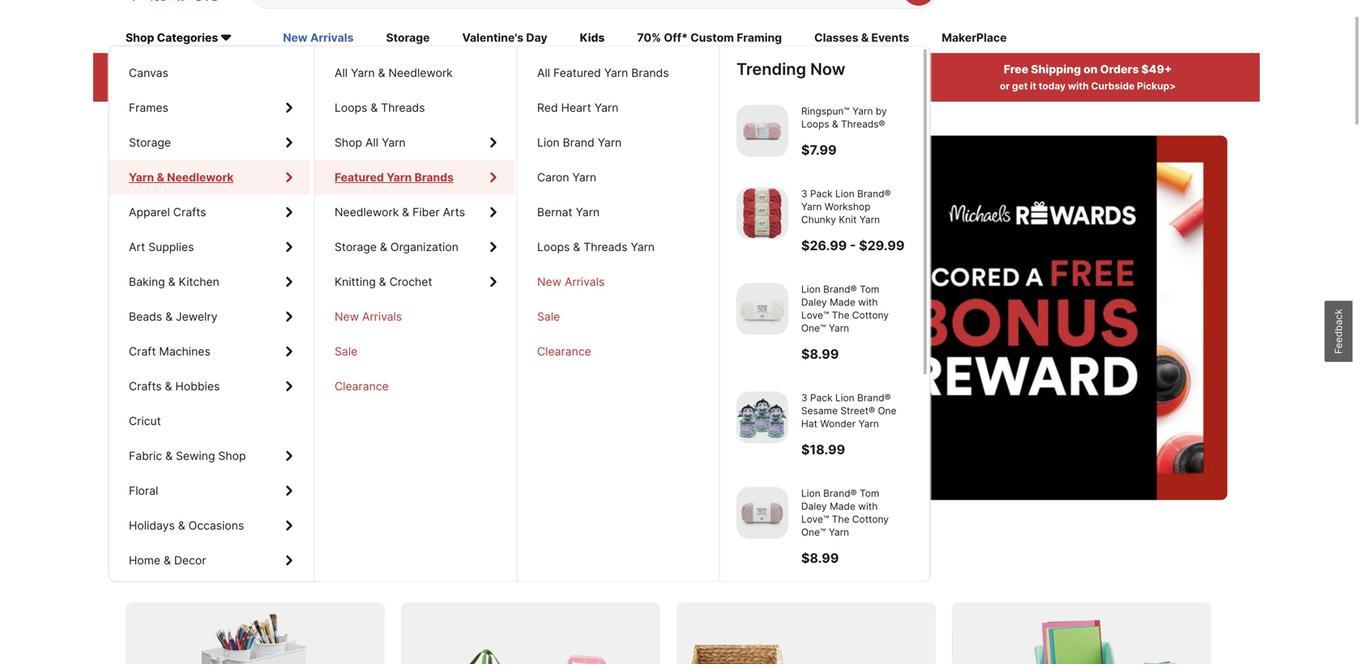 Task type: describe. For each thing, give the bounding box(es) containing it.
loops for loops & threads
[[335, 101, 367, 115]]

or
[[1000, 80, 1010, 92]]

0 horizontal spatial featured
[[335, 171, 384, 184]]

bernat yarn link
[[518, 195, 717, 230]]

floral link for kids
[[109, 474, 310, 508]]

3 pack lion brand® sesame street® one hat wonder yarn
[[801, 392, 897, 430]]

holidays & occasions for storage
[[129, 519, 244, 533]]

caron
[[537, 171, 569, 184]]

craft machines for new arrivals
[[129, 345, 210, 359]]

wonder
[[820, 418, 856, 430]]

apparel for 70% off* custom framing
[[129, 205, 170, 219]]

hobbies for storage
[[175, 380, 220, 393]]

valentine's day link
[[462, 30, 547, 48]]

art supplies link for new arrivals
[[109, 230, 310, 265]]

all down loops & threads
[[365, 136, 378, 149]]

crafts & hobbies link for shop categories
[[109, 369, 310, 404]]

1 the from the top
[[832, 309, 849, 321]]

needlework & fiber arts
[[335, 205, 465, 219]]

0 horizontal spatial clearance link
[[315, 369, 514, 404]]

makerplace
[[942, 31, 1007, 45]]

hobbies for 70% off* custom framing
[[175, 380, 220, 393]]

loops & threads
[[335, 101, 425, 115]]

new arrivals for new arrivals link below crochet
[[335, 310, 402, 324]]

baking for valentine's day
[[129, 275, 165, 289]]

shop categories link
[[126, 30, 250, 48]]

fabric & sewing shop link for valentine's day
[[109, 439, 310, 474]]

3 item undefined image from the top
[[736, 283, 788, 335]]

$7.99
[[801, 142, 837, 158]]

storage link for storage
[[109, 125, 310, 160]]

categories
[[157, 31, 218, 45]]

2 love™ from the top
[[801, 514, 829, 525]]

yarn & needlework link for new arrivals
[[109, 160, 310, 195]]

shop categories
[[126, 31, 218, 45]]

brand® inside 3 pack lion brand® sesame street® one hat wonder yarn
[[857, 392, 891, 404]]

all yarn & needlework link
[[315, 56, 514, 90]]

crafts & hobbies link for storage
[[109, 369, 310, 404]]

$26.99 - $29.99
[[801, 238, 905, 254]]

new arrivals link up price
[[283, 30, 354, 48]]

9%
[[663, 63, 680, 76]]

canvas link for classes & events
[[109, 56, 310, 90]]

on inside free shipping on orders $49+ or get it today with curbside pickup>
[[1083, 63, 1098, 76]]

orders
[[1100, 63, 1139, 76]]

occasions for kids
[[188, 519, 244, 533]]

purchases
[[320, 63, 379, 76]]

all yarn & needlework
[[335, 66, 453, 80]]

decor for shop categories
[[174, 554, 206, 568]]

craft for 70% off* custom framing
[[129, 345, 156, 359]]

fabric for storage
[[129, 449, 162, 463]]

frames link for valentine's day
[[109, 90, 310, 125]]

tom for 3rd item undefined "image" from the bottom of the page
[[860, 284, 879, 295]]

holidays for kids
[[129, 519, 175, 533]]

fabric & sewing shop for kids
[[129, 449, 246, 463]]

1 horizontal spatial clearance
[[537, 345, 591, 359]]

organization
[[390, 240, 458, 254]]

makerplace link
[[942, 30, 1007, 48]]

cricut link for storage
[[109, 404, 310, 439]]

reward
[[246, 306, 316, 330]]

craft machines link for kids
[[109, 334, 310, 369]]

home & decor link for storage
[[109, 543, 310, 578]]

loops & threads yarn link
[[518, 230, 717, 265]]

it's
[[534, 306, 559, 330]]

earn
[[635, 63, 660, 76]]

& inside 'earn 9% in rewards when you use your michaels™ credit card.³ details & apply>'
[[789, 80, 796, 92]]

art for storage
[[129, 240, 145, 254]]

lion brand® tom daley made with love™ the cottony one™ yarn for 1st item undefined "image" from the bottom
[[801, 488, 889, 538]]

home & decor link for shop categories
[[109, 543, 310, 578]]

apparel crafts link for shop categories
[[109, 195, 310, 230]]

0 horizontal spatial brands
[[414, 171, 454, 184]]

brand® down $18.99
[[823, 488, 857, 499]]

your
[[158, 306, 200, 330]]

5 item undefined image from the top
[[736, 487, 788, 539]]

day
[[526, 31, 547, 45]]

cricut for new arrivals
[[129, 414, 161, 428]]

kitchen for 70% off* custom framing
[[179, 275, 219, 289]]

1 love™ from the top
[[801, 309, 829, 321]]

framing
[[737, 31, 782, 45]]

beads for new arrivals
[[129, 310, 162, 324]]

lion brand yarn
[[537, 136, 622, 149]]

valentine's
[[462, 31, 524, 45]]

art for valentine's day
[[129, 240, 145, 254]]

sesame
[[801, 405, 838, 417]]

classes & events
[[814, 31, 909, 45]]

cottony for 1st item undefined "image" from the bottom
[[852, 514, 889, 525]]

art supplies for shop categories
[[129, 240, 194, 254]]

apparel crafts link for 70% off* custom framing
[[109, 195, 310, 230]]

when
[[547, 80, 573, 92]]

occasions for 70% off* custom framing
[[188, 519, 244, 533]]

hat
[[801, 418, 817, 430]]

3 pack lion brand® yarn workshop chunky knit yarn
[[801, 188, 891, 226]]

2 item undefined image from the top
[[736, 188, 788, 239]]

storage & organization link
[[315, 230, 514, 265]]

beads & jewelry link for storage
[[109, 299, 310, 334]]

daily23us.
[[230, 80, 287, 92]]

70% off* custom framing link
[[637, 30, 782, 48]]

$18.99
[[801, 442, 845, 458]]

shop for 70% off* custom framing
[[218, 449, 246, 463]]

baking for new arrivals
[[129, 275, 165, 289]]

shop for new arrivals
[[218, 449, 246, 463]]

storage inside "link"
[[335, 240, 377, 254]]

bernat yarn
[[537, 205, 600, 219]]

apparel for shop categories
[[129, 205, 170, 219]]

home & decor link for classes & events
[[109, 543, 310, 578]]

supplies for shop categories
[[148, 240, 194, 254]]

yarn & needlework link for kids
[[109, 160, 310, 195]]

trending
[[736, 59, 806, 79]]

rewards
[[696, 63, 744, 76]]

fabric & sewing shop link for storage
[[109, 439, 310, 474]]

frames for new arrivals
[[129, 101, 168, 115]]

shop all yarn link
[[315, 125, 514, 160]]

classes
[[814, 31, 858, 45]]

colorful plastic storage bins image
[[952, 603, 1211, 664]]

code
[[204, 80, 228, 92]]

beads for kids
[[129, 310, 162, 324]]

valentine's day
[[462, 31, 547, 45]]

holidays & occasions link for valentine's day
[[109, 508, 310, 543]]

sewing for 70% off* custom framing
[[176, 449, 215, 463]]

kitchen for valentine's day
[[179, 275, 219, 289]]

home & decor link for new arrivals
[[109, 543, 310, 578]]

a new year's gift for you
[[158, 245, 613, 294]]

save on creative storage for every space.
[[126, 557, 517, 581]]

0 vertical spatial sale
[[537, 310, 560, 324]]

tom for 1st item undefined "image" from the bottom
[[860, 488, 879, 499]]

get
[[1012, 80, 1028, 92]]

supplies for 70% off* custom framing
[[148, 240, 194, 254]]

floral for classes & events
[[129, 484, 158, 498]]

1 $8.99 from the top
[[801, 346, 839, 362]]

shop all yarn
[[335, 136, 406, 149]]

yarn & needlework link for classes & events
[[109, 160, 310, 195]]

kitchen for classes & events
[[179, 275, 219, 289]]

0 horizontal spatial on
[[176, 557, 200, 581]]

1 horizontal spatial featured
[[553, 66, 601, 80]]

with inside 20% off all regular price purchases with code daily23us. exclusions apply>
[[181, 80, 202, 92]]

apply>
[[343, 80, 375, 92]]

yarn & needlework for kids
[[129, 171, 231, 184]]

floral for kids
[[129, 484, 158, 498]]

the
[[344, 306, 374, 330]]

new up first at top left
[[196, 245, 280, 294]]

you for when
[[575, 80, 593, 92]]

with inside free shipping on orders $49+ or get it today with curbside pickup>
[[1068, 80, 1089, 92]]

yarn & needlework link for shop categories
[[109, 160, 310, 195]]

today
[[1039, 80, 1066, 92]]

frames link for shop categories
[[109, 90, 310, 125]]

trending now
[[736, 59, 845, 79]]

hobbies for kids
[[175, 380, 220, 393]]

fabric & sewing shop link for classes & events
[[109, 439, 310, 474]]

credit
[[690, 80, 719, 92]]

details
[[754, 80, 787, 92]]

1 daley from the top
[[801, 296, 827, 308]]

& inside "link"
[[380, 240, 387, 254]]

occasions for new arrivals
[[188, 519, 244, 533]]

pickup>
[[1137, 80, 1176, 92]]

needlework & fiber arts link
[[315, 195, 514, 230]]

beads for shop categories
[[129, 310, 162, 324]]

machines for kids
[[159, 345, 210, 359]]

every
[[396, 557, 450, 581]]

shop for valentine's day
[[218, 449, 246, 463]]

art supplies link for kids
[[109, 230, 310, 265]]

michaels™
[[638, 80, 687, 92]]

canvas for valentine's day
[[129, 66, 168, 80]]

arts
[[443, 205, 465, 219]]

jewelry for 70% off* custom framing
[[176, 310, 218, 324]]

off*
[[664, 31, 688, 45]]

crochet
[[389, 275, 432, 289]]

knitting
[[335, 275, 376, 289]]

4 item undefined image from the top
[[736, 392, 788, 444]]

yarn inside 3 pack lion brand® sesame street® one hat wonder yarn
[[858, 418, 879, 430]]

fabric & sewing shop for shop categories
[[129, 449, 246, 463]]

exclusions
[[289, 80, 340, 92]]

1 item undefined image from the top
[[736, 105, 788, 157]]

holiday storage containers image
[[401, 603, 660, 664]]

beads & jewelry for kids
[[129, 310, 218, 324]]

craft machines for classes & events
[[129, 345, 210, 359]]

fabric for shop categories
[[129, 449, 162, 463]]

first
[[205, 306, 242, 330]]

shop for shop categories
[[218, 449, 246, 463]]

$26.99
[[801, 238, 847, 254]]

home & decor for 70% off* custom framing
[[129, 554, 206, 568]]

frames for classes & events
[[129, 101, 168, 115]]

white rolling cart with art supplies image
[[126, 603, 385, 664]]

baking & kitchen for 70% off* custom framing
[[129, 275, 219, 289]]

creative
[[205, 557, 282, 581]]

apparel crafts for storage
[[129, 205, 206, 219]]

featured yarn brands link
[[315, 160, 514, 195]]

20%
[[177, 63, 202, 76]]

knitting & crochet
[[335, 275, 432, 289]]

1 horizontal spatial brands
[[631, 66, 669, 80]]

home & decor for classes & events
[[129, 554, 206, 568]]

cottony for 3rd item undefined "image" from the bottom of the page
[[852, 309, 889, 321]]

storage for kids
[[129, 136, 171, 149]]



Task type: locate. For each thing, give the bounding box(es) containing it.
pack up chunky
[[810, 188, 833, 200]]

red
[[537, 101, 558, 115]]

hobbies for shop categories
[[175, 380, 220, 393]]

tom
[[860, 284, 879, 295], [860, 488, 879, 499]]

loops down ringspun™
[[801, 118, 829, 130]]

holidays & occasions for valentine's day
[[129, 519, 244, 533]]

apparel
[[129, 205, 170, 219], [129, 205, 170, 219], [129, 205, 170, 219], [129, 205, 170, 219], [129, 205, 170, 219], [129, 205, 170, 219], [129, 205, 170, 219], [129, 205, 170, 219]]

regular
[[243, 63, 286, 76]]

arrivals for new arrivals link below crochet
[[362, 310, 402, 324]]

jewelry for shop categories
[[176, 310, 218, 324]]

frames link for kids
[[109, 90, 310, 125]]

1 horizontal spatial for
[[483, 245, 535, 294]]

fabric & sewing shop
[[129, 449, 246, 463], [129, 449, 246, 463], [129, 449, 246, 463], [129, 449, 246, 463], [129, 449, 246, 463], [129, 449, 246, 463], [129, 449, 246, 463], [129, 449, 246, 463]]

0 horizontal spatial threads
[[381, 101, 425, 115]]

baking & kitchen
[[129, 275, 219, 289], [129, 275, 219, 289], [129, 275, 219, 289], [129, 275, 219, 289], [129, 275, 219, 289], [129, 275, 219, 289], [129, 275, 219, 289], [129, 275, 219, 289]]

new arrivals up free.
[[537, 275, 605, 289]]

crafts & hobbies for storage
[[129, 380, 220, 393]]

sewing for new arrivals
[[176, 449, 215, 463]]

card.³
[[721, 80, 751, 92]]

crafts & hobbies
[[129, 380, 220, 393], [129, 380, 220, 393], [129, 380, 220, 393], [129, 380, 220, 393], [129, 380, 220, 393], [129, 380, 220, 393], [129, 380, 220, 393], [129, 380, 220, 393]]

apparel crafts link for valentine's day
[[109, 195, 310, 230]]

cricut link for valentine's day
[[109, 404, 310, 439]]

loops down the bernat
[[537, 240, 570, 254]]

0 horizontal spatial loops
[[335, 101, 367, 115]]

home & decor link for 70% off* custom framing
[[109, 543, 310, 578]]

1 vertical spatial new arrivals
[[537, 275, 605, 289]]

by
[[876, 105, 887, 117]]

1 made from the top
[[830, 296, 855, 308]]

yarn & needlework
[[129, 171, 231, 184], [129, 171, 231, 184], [129, 171, 231, 184], [129, 171, 231, 184], [129, 171, 231, 184], [129, 171, 231, 184], [129, 171, 231, 184], [129, 171, 234, 184]]

decor for new arrivals
[[174, 554, 206, 568]]

lion brand yarn link
[[518, 125, 717, 160]]

apparel for valentine's day
[[129, 205, 170, 219]]

the down $18.99
[[832, 514, 849, 525]]

brand® inside '3 pack lion brand® yarn workshop chunky knit yarn'
[[857, 188, 891, 200]]

new arrivals
[[283, 31, 354, 45], [537, 275, 605, 289], [335, 310, 402, 324]]

1 vertical spatial loops
[[801, 118, 829, 130]]

home & decor for storage
[[129, 554, 206, 568]]

70% off* custom framing
[[637, 31, 782, 45]]

3 up chunky
[[801, 188, 807, 200]]

canvas link for new arrivals
[[109, 56, 310, 90]]

apparel for storage
[[129, 205, 170, 219]]

fabric & sewing shop for valentine's day
[[129, 449, 246, 463]]

frames for 70% off* custom framing
[[129, 101, 168, 115]]

bernat
[[537, 205, 572, 219]]

3 up sesame
[[801, 392, 807, 404]]

yarn inside ringspun™ yarn by loops & threads®
[[852, 105, 873, 117]]

craft machines link for storage
[[109, 334, 310, 369]]

the down $26.99 - $29.99
[[832, 309, 849, 321]]

sale link down is
[[315, 334, 514, 369]]

1 one™ from the top
[[801, 322, 826, 334]]

baking & kitchen link for kids
[[109, 265, 310, 299]]

storage & organization
[[335, 240, 458, 254]]

2 made from the top
[[830, 501, 855, 512]]

1 horizontal spatial threads
[[584, 240, 627, 254]]

0 vertical spatial brands
[[631, 66, 669, 80]]

art for classes & events
[[129, 240, 145, 254]]

needlework for classes & events
[[166, 171, 231, 184]]

threads®
[[841, 118, 885, 130]]

brand
[[563, 136, 594, 149]]

the
[[832, 309, 849, 321], [832, 514, 849, 525]]

home & decor for valentine's day
[[129, 554, 206, 568]]

0 vertical spatial pack
[[810, 188, 833, 200]]

$29.99
[[859, 238, 905, 254]]

knitting & crochet link
[[315, 265, 514, 299]]

2 cottony from the top
[[852, 514, 889, 525]]

1 3 from the top
[[801, 188, 807, 200]]

art for kids
[[129, 240, 145, 254]]

cricut link
[[109, 404, 310, 439], [109, 404, 310, 439], [109, 404, 310, 439], [109, 404, 310, 439], [109, 404, 310, 439], [109, 404, 310, 439], [109, 404, 310, 439], [109, 404, 310, 439]]

sale down the the
[[335, 345, 358, 359]]

floral link for valentine's day
[[109, 474, 310, 508]]

3 inside 3 pack lion brand® sesame street® one hat wonder yarn
[[801, 392, 807, 404]]

threads down all yarn & needlework
[[381, 101, 425, 115]]

decor for 70% off* custom framing
[[174, 554, 206, 568]]

2 pack from the top
[[810, 392, 833, 404]]

occasions for classes & events
[[188, 519, 244, 533]]

fabric & sewing shop for new arrivals
[[129, 449, 246, 463]]

red heart yarn
[[537, 101, 618, 115]]

lion left brand
[[537, 136, 560, 149]]

for left every
[[364, 557, 391, 581]]

arrivals up free.
[[565, 275, 605, 289]]

love™ down $26.99
[[801, 309, 829, 321]]

yarn
[[351, 66, 375, 80], [604, 66, 628, 80], [594, 101, 618, 115], [852, 105, 873, 117], [382, 136, 406, 149], [598, 136, 622, 149], [129, 171, 153, 184], [129, 171, 153, 184], [129, 171, 153, 184], [129, 171, 153, 184], [129, 171, 153, 184], [129, 171, 153, 184], [129, 171, 153, 184], [129, 171, 154, 184], [387, 171, 412, 184], [572, 171, 596, 184], [801, 201, 822, 213], [576, 205, 600, 219], [859, 214, 880, 226], [631, 240, 655, 254], [829, 322, 849, 334], [858, 418, 879, 430], [829, 527, 849, 538]]

1 horizontal spatial clearance link
[[518, 334, 717, 369]]

fiber
[[412, 205, 440, 219]]

home for new arrivals
[[129, 554, 160, 568]]

lion inside 3 pack lion brand® sesame street® one hat wonder yarn
[[835, 392, 855, 404]]

lion brand® tom daley made with love™ the cottony one™ yarn
[[801, 284, 889, 334], [801, 488, 889, 538]]

decor for classes & events
[[174, 554, 206, 568]]

save
[[126, 557, 172, 581]]

1 vertical spatial on
[[176, 557, 200, 581]]

apparel crafts link for storage
[[109, 195, 310, 230]]

daley down $18.99
[[801, 501, 827, 512]]

lion brand® tom daley made with love™ the cottony one™ yarn down $18.99
[[801, 488, 889, 538]]

brand®
[[857, 188, 891, 200], [823, 284, 857, 295], [857, 392, 891, 404], [823, 488, 857, 499]]

1 horizontal spatial sale
[[537, 310, 560, 324]]

pack inside 3 pack lion brand® sesame street® one hat wonder yarn
[[810, 392, 833, 404]]

on
[[1083, 63, 1098, 76], [176, 557, 200, 581]]

1 vertical spatial daley
[[801, 501, 827, 512]]

1 vertical spatial arrivals
[[565, 275, 605, 289]]

1 vertical spatial tom
[[860, 488, 879, 499]]

craft for valentine's day
[[129, 345, 156, 359]]

craft machines for 70% off* custom framing
[[129, 345, 210, 359]]

sewing for shop categories
[[176, 449, 215, 463]]

shipping
[[1031, 63, 1081, 76]]

frames link
[[109, 90, 310, 125], [109, 90, 310, 125], [109, 90, 310, 125], [109, 90, 310, 125], [109, 90, 310, 125], [109, 90, 310, 125], [109, 90, 310, 125], [109, 90, 310, 125]]

knit
[[839, 214, 857, 226]]

featured yarn brands
[[335, 171, 454, 184]]

baking & kitchen link for shop categories
[[109, 265, 310, 299]]

loops inside ringspun™ yarn by loops & threads®
[[801, 118, 829, 130]]

cricut for valentine's day
[[129, 414, 161, 428]]

1 vertical spatial made
[[830, 501, 855, 512]]

1 vertical spatial lion brand® tom daley made with love™ the cottony one™ yarn
[[801, 488, 889, 538]]

0 vertical spatial for
[[483, 245, 535, 294]]

home
[[129, 554, 160, 568], [129, 554, 160, 568], [129, 554, 160, 568], [129, 554, 160, 568], [129, 554, 160, 568], [129, 554, 160, 568], [129, 554, 160, 568], [129, 554, 160, 568]]

caron yarn link
[[518, 160, 717, 195]]

crafts & hobbies link for classes & events
[[109, 369, 310, 404]]

1 vertical spatial one™
[[801, 527, 826, 538]]

you left use
[[575, 80, 593, 92]]

pack inside '3 pack lion brand® yarn workshop chunky knit yarn'
[[810, 188, 833, 200]]

needlework for valentine's day
[[166, 171, 231, 184]]

home & decor for shop categories
[[129, 554, 206, 568]]

needlework for kids
[[166, 171, 231, 184]]

0 vertical spatial arrivals
[[310, 31, 354, 45]]

workshop
[[825, 201, 871, 213]]

0 horizontal spatial for
[[364, 557, 391, 581]]

cricut link for shop categories
[[109, 404, 310, 439]]

crafts & hobbies for kids
[[129, 380, 220, 393]]

machines for shop categories
[[159, 345, 210, 359]]

$49+
[[1141, 63, 1172, 76]]

floral for 70% off* custom framing
[[129, 484, 158, 498]]

3 inside '3 pack lion brand® yarn workshop chunky knit yarn'
[[801, 188, 807, 200]]

pack
[[810, 188, 833, 200], [810, 392, 833, 404]]

1 vertical spatial you
[[545, 245, 613, 294]]

0 vertical spatial one™
[[801, 322, 826, 334]]

2 vertical spatial new arrivals
[[335, 310, 402, 324]]

pack up sesame
[[810, 392, 833, 404]]

shop
[[126, 31, 154, 45], [335, 136, 362, 149], [218, 449, 246, 463], [218, 449, 246, 463], [218, 449, 246, 463], [218, 449, 246, 463], [218, 449, 246, 463], [218, 449, 246, 463], [218, 449, 246, 463], [218, 449, 246, 463]]

kids link
[[580, 30, 605, 48]]

baking & kitchen for kids
[[129, 275, 219, 289]]

for up and
[[483, 245, 535, 294]]

brands up michaels™
[[631, 66, 669, 80]]

arrivals for new arrivals link above price
[[310, 31, 354, 45]]

crafts & hobbies link for valentine's day
[[109, 369, 310, 404]]

0 vertical spatial threads
[[381, 101, 425, 115]]

new up it's
[[537, 275, 561, 289]]

on up curbside
[[1083, 63, 1098, 76]]

apparel crafts for classes & events
[[129, 205, 206, 219]]

year
[[378, 306, 418, 330]]

lion brand® tom daley made with love™ the cottony one™ yarn down $26.99 - $29.99
[[801, 284, 889, 334]]

0 vertical spatial clearance
[[537, 345, 591, 359]]

red heart yarn link
[[518, 90, 717, 125]]

made down $18.99
[[830, 501, 855, 512]]

home & decor for new arrivals
[[129, 554, 206, 568]]

1 vertical spatial love™
[[801, 514, 829, 525]]

0 vertical spatial tom
[[860, 284, 879, 295]]

custom
[[690, 31, 734, 45]]

new arrivals link
[[283, 30, 354, 48], [518, 265, 717, 299], [315, 299, 514, 334]]

beads & jewelry link for kids
[[109, 299, 310, 334]]

0 horizontal spatial sale
[[335, 345, 358, 359]]

all right the off
[[225, 63, 240, 76]]

2 horizontal spatial loops
[[801, 118, 829, 130]]

new arrivals link down loops & threads yarn
[[518, 265, 717, 299]]

clearance
[[537, 345, 591, 359], [335, 380, 389, 393]]

threads for loops & threads
[[381, 101, 425, 115]]

cricut
[[129, 414, 161, 428], [129, 414, 161, 428], [129, 414, 161, 428], [129, 414, 161, 428], [129, 414, 161, 428], [129, 414, 161, 428], [129, 414, 161, 428], [129, 414, 161, 428]]

2 vertical spatial loops
[[537, 240, 570, 254]]

1 vertical spatial $8.99
[[801, 550, 839, 566]]

baking
[[129, 275, 165, 289], [129, 275, 165, 289], [129, 275, 165, 289], [129, 275, 165, 289], [129, 275, 165, 289], [129, 275, 165, 289], [129, 275, 165, 289], [129, 275, 165, 289]]

all featured yarn brands link
[[518, 56, 717, 90]]

1 tom from the top
[[860, 284, 879, 295]]

1 horizontal spatial loops
[[537, 240, 570, 254]]

1 vertical spatial cottony
[[852, 514, 889, 525]]

0 vertical spatial cottony
[[852, 309, 889, 321]]

lion down $26.99
[[801, 284, 821, 295]]

lion up street®
[[835, 392, 855, 404]]

year's
[[290, 245, 399, 294]]

apparel crafts link
[[109, 195, 310, 230], [109, 195, 310, 230], [109, 195, 310, 230], [109, 195, 310, 230], [109, 195, 310, 230], [109, 195, 310, 230], [109, 195, 310, 230], [109, 195, 310, 230]]

0 vertical spatial loops
[[335, 101, 367, 115]]

cricut link for 70% off* custom framing
[[109, 404, 310, 439]]

holidays & occasions link
[[109, 508, 310, 543], [109, 508, 310, 543], [109, 508, 310, 543], [109, 508, 310, 543], [109, 508, 310, 543], [109, 508, 310, 543], [109, 508, 310, 543], [109, 508, 310, 543]]

2 3 from the top
[[801, 392, 807, 404]]

loops
[[335, 101, 367, 115], [801, 118, 829, 130], [537, 240, 570, 254]]

use
[[595, 80, 612, 92]]

all inside 20% off all regular price purchases with code daily23us. exclusions apply>
[[225, 63, 240, 76]]

0 vertical spatial $8.99
[[801, 346, 839, 362]]

floral link for shop categories
[[109, 474, 310, 508]]

0 vertical spatial on
[[1083, 63, 1098, 76]]

a
[[158, 245, 187, 294]]

1 pack from the top
[[810, 188, 833, 200]]

0 vertical spatial you
[[575, 80, 593, 92]]

0 vertical spatial 3
[[801, 188, 807, 200]]

item undefined image
[[736, 105, 788, 157], [736, 188, 788, 239], [736, 283, 788, 335], [736, 392, 788, 444], [736, 487, 788, 539]]

ringspun™ yarn by loops & threads®
[[801, 105, 887, 130]]

threads down the bernat yarn link
[[584, 240, 627, 254]]

home for storage
[[129, 554, 160, 568]]

lion inside '3 pack lion brand® yarn workshop chunky knit yarn'
[[835, 188, 855, 200]]

you scored a free $5 bonus reward image
[[126, 136, 1227, 500]]

art for 70% off* custom framing
[[129, 240, 145, 254]]

heart
[[561, 101, 591, 115]]

in
[[683, 63, 693, 76]]

street®
[[841, 405, 875, 417]]

0 vertical spatial featured
[[553, 66, 601, 80]]

0 horizontal spatial arrivals
[[310, 31, 354, 45]]

1 vertical spatial sale
[[335, 345, 358, 359]]

3 for $26.99 - $29.99
[[801, 188, 807, 200]]

brands up the fiber
[[414, 171, 454, 184]]

2 tom from the top
[[860, 488, 879, 499]]

floral for valentine's day
[[129, 484, 158, 498]]

one
[[878, 405, 897, 417]]

clearance down it's
[[537, 345, 591, 359]]

events
[[871, 31, 909, 45]]

0 vertical spatial daley
[[801, 296, 827, 308]]

0 vertical spatial the
[[832, 309, 849, 321]]

lion up workshop
[[835, 188, 855, 200]]

home & decor
[[129, 554, 206, 568], [129, 554, 206, 568], [129, 554, 206, 568], [129, 554, 206, 568], [129, 554, 206, 568], [129, 554, 206, 568], [129, 554, 206, 568], [129, 554, 206, 568]]

0 vertical spatial made
[[830, 296, 855, 308]]

needlework for new arrivals
[[166, 171, 231, 184]]

sewing for valentine's day
[[176, 449, 215, 463]]

yarn & needlework for classes & events
[[129, 171, 231, 184]]

crafts & hobbies link
[[109, 369, 310, 404], [109, 369, 310, 404], [109, 369, 310, 404], [109, 369, 310, 404], [109, 369, 310, 404], [109, 369, 310, 404], [109, 369, 310, 404], [109, 369, 310, 404]]

1 horizontal spatial sale link
[[518, 299, 717, 334]]

sewing
[[176, 449, 215, 463], [176, 449, 215, 463], [176, 449, 215, 463], [176, 449, 215, 463], [176, 449, 215, 463], [176, 449, 215, 463], [176, 449, 215, 463], [176, 449, 215, 463]]

sale right and
[[537, 310, 560, 324]]

you inside 'earn 9% in rewards when you use your michaels™ credit card.³ details & apply>'
[[575, 80, 593, 92]]

new arrivals up price
[[283, 31, 354, 45]]

canvas for new arrivals
[[129, 66, 168, 80]]

2 one™ from the top
[[801, 527, 826, 538]]

apparel crafts for kids
[[129, 205, 206, 219]]

pack for $26.99 - $29.99
[[810, 188, 833, 200]]

holidays & occasions link for kids
[[109, 508, 310, 543]]

holidays for storage
[[129, 519, 175, 533]]

1 vertical spatial for
[[364, 557, 391, 581]]

apply>
[[798, 80, 832, 92]]

2 $8.99 from the top
[[801, 550, 839, 566]]

holidays & occasions link for classes & events
[[109, 508, 310, 543]]

clearance down the the
[[335, 380, 389, 393]]

new for new arrivals link underneath loops & threads yarn
[[537, 275, 561, 289]]

floral link
[[109, 474, 310, 508], [109, 474, 310, 508], [109, 474, 310, 508], [109, 474, 310, 508], [109, 474, 310, 508], [109, 474, 310, 508], [109, 474, 310, 508], [109, 474, 310, 508]]

lion down $18.99
[[801, 488, 821, 499]]

craft machines for valentine's day
[[129, 345, 210, 359]]

0 vertical spatial new arrivals
[[283, 31, 354, 45]]

canvas for storage
[[129, 66, 168, 80]]

arrivals down "knitting & crochet"
[[362, 310, 402, 324]]

on right save
[[176, 557, 200, 581]]

2 the from the top
[[832, 514, 849, 525]]

holidays for 70% off* custom framing
[[129, 519, 175, 533]]

brand® down $26.99 - $29.99
[[823, 284, 857, 295]]

beads & jewelry for new arrivals
[[129, 310, 218, 324]]

2 horizontal spatial arrivals
[[565, 275, 605, 289]]

needlework for shop categories
[[166, 171, 231, 184]]

beads for 70% off* custom framing
[[129, 310, 162, 324]]

sewing for storage
[[176, 449, 215, 463]]

$8.99 up sesame
[[801, 346, 839, 362]]

you up free.
[[545, 245, 613, 294]]

all up apply>
[[335, 66, 348, 80]]

new up price
[[283, 31, 308, 45]]

needlework
[[388, 66, 453, 80], [166, 171, 231, 184], [166, 171, 231, 184], [166, 171, 231, 184], [166, 171, 231, 184], [166, 171, 231, 184], [166, 171, 231, 184], [166, 171, 231, 184], [167, 171, 234, 184], [335, 205, 399, 219]]

70%
[[637, 31, 661, 45]]

brand® up workshop
[[857, 188, 891, 200]]

daley down $26.99
[[801, 296, 827, 308]]

0 horizontal spatial sale link
[[315, 334, 514, 369]]

love™ down $18.99
[[801, 514, 829, 525]]

new down knitting
[[335, 310, 359, 324]]

caron yarn
[[537, 171, 596, 184]]

beads for classes & events
[[129, 310, 162, 324]]

cricut link for classes & events
[[109, 404, 310, 439]]

1 vertical spatial the
[[832, 514, 849, 525]]

machines for 70% off* custom framing
[[159, 345, 210, 359]]

storage for classes & events
[[129, 136, 171, 149]]

baking & kitchen link for new arrivals
[[109, 265, 310, 299]]

1 horizontal spatial arrivals
[[362, 310, 402, 324]]

clearance link down is
[[315, 369, 514, 404]]

featured down the shop all yarn
[[335, 171, 384, 184]]

now
[[810, 59, 845, 79]]

pack for $18.99
[[810, 392, 833, 404]]

brand® up one on the bottom right
[[857, 392, 891, 404]]

0 vertical spatial love™
[[801, 309, 829, 321]]

1 lion brand® tom daley made with love™ the cottony one™ yarn from the top
[[801, 284, 889, 334]]

$8.99 up three water hyacinth baskets in white, brown and tan image
[[801, 550, 839, 566]]

featured up when
[[553, 66, 601, 80]]

apparel crafts link for new arrivals
[[109, 195, 310, 230]]

price
[[288, 63, 317, 76]]

3
[[801, 188, 807, 200], [801, 392, 807, 404]]

1 vertical spatial pack
[[810, 392, 833, 404]]

sale link down loops & threads yarn link
[[518, 299, 717, 334]]

free
[[1004, 63, 1028, 76]]

1 vertical spatial threads
[[584, 240, 627, 254]]

2 vertical spatial arrivals
[[362, 310, 402, 324]]

machines for valentine's day
[[159, 345, 210, 359]]

1 cottony from the top
[[852, 309, 889, 321]]

fabric
[[129, 449, 162, 463], [129, 449, 162, 463], [129, 449, 162, 463], [129, 449, 162, 463], [129, 449, 162, 463], [129, 449, 162, 463], [129, 449, 162, 463], [129, 449, 162, 463]]

art supplies for new arrivals
[[129, 240, 194, 254]]

baking for classes & events
[[129, 275, 165, 289]]

crafts & hobbies link for new arrivals
[[109, 369, 310, 404]]

storage for 70% off* custom framing
[[129, 136, 171, 149]]

jewelry
[[176, 310, 218, 324], [176, 310, 218, 324], [176, 310, 218, 324], [176, 310, 218, 324], [176, 310, 218, 324], [176, 310, 218, 324], [176, 310, 218, 324], [176, 310, 218, 324]]

1 horizontal spatial on
[[1083, 63, 1098, 76]]

your first reward of the year is here, and it's free.
[[158, 306, 616, 330]]

new arrivals down knitting
[[335, 310, 402, 324]]

three water hyacinth baskets in white, brown and tan image
[[676, 603, 936, 664]]

& inside ringspun™ yarn by loops & threads®
[[832, 118, 838, 130]]

0 vertical spatial lion brand® tom daley made with love™ the cottony one™ yarn
[[801, 284, 889, 334]]

1 vertical spatial featured
[[335, 171, 384, 184]]

0 horizontal spatial clearance
[[335, 380, 389, 393]]

made down $26.99 - $29.99
[[830, 296, 855, 308]]

1 vertical spatial brands
[[414, 171, 454, 184]]

2 daley from the top
[[801, 501, 827, 512]]

arrivals up "purchases"
[[310, 31, 354, 45]]

loops down apply>
[[335, 101, 367, 115]]

1 vertical spatial 3
[[801, 392, 807, 404]]

2 lion brand® tom daley made with love™ the cottony one™ yarn from the top
[[801, 488, 889, 538]]

needlework for 70% off* custom framing
[[166, 171, 231, 184]]

beads & jewelry for classes & events
[[129, 310, 218, 324]]

new for new arrivals link below crochet
[[335, 310, 359, 324]]

new arrivals link down crochet
[[315, 299, 514, 334]]

all up when
[[537, 66, 550, 80]]

1 vertical spatial clearance
[[335, 380, 389, 393]]

your
[[615, 80, 636, 92]]

storage link for new arrivals
[[109, 125, 310, 160]]

yarn & needlework link for valentine's day
[[109, 160, 310, 195]]

clearance link down free.
[[518, 334, 717, 369]]

earn 9% in rewards when you use your michaels™ credit card.³ details & apply>
[[547, 63, 832, 92]]



Task type: vqa. For each thing, say whether or not it's contained in the screenshot.


